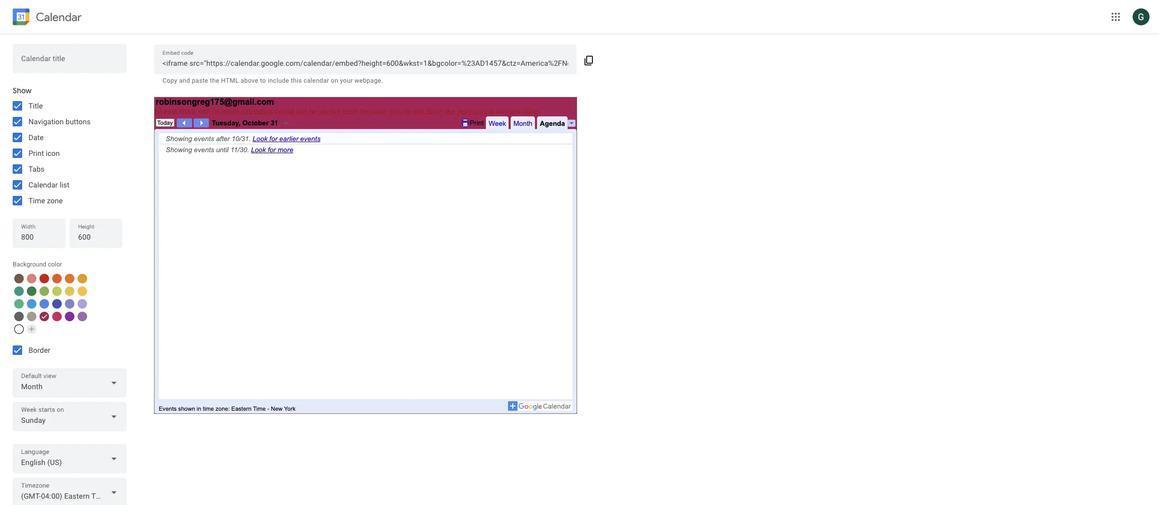 Task type: describe. For each thing, give the bounding box(es) containing it.
pumpkin menu item
[[65, 274, 74, 284]]

include
[[268, 77, 289, 84]]

navigation
[[28, 118, 64, 126]]

print
[[28, 149, 44, 158]]

icon
[[46, 149, 60, 158]]

navigation buttons
[[28, 118, 91, 126]]

birch menu item
[[27, 312, 36, 322]]

wisteria menu item
[[78, 300, 87, 309]]

calendar list
[[28, 181, 69, 189]]

border
[[28, 347, 50, 355]]

avocado menu item
[[52, 287, 62, 297]]

pistachio menu item
[[40, 287, 49, 297]]

mango menu item
[[78, 274, 87, 284]]

on
[[331, 77, 338, 84]]

tangerine menu item
[[52, 274, 62, 284]]

and
[[179, 77, 190, 84]]

buttons
[[66, 118, 91, 126]]

color
[[48, 261, 62, 269]]

radicchio menu item
[[40, 312, 49, 322]]

blueberry menu item
[[52, 300, 62, 309]]

flamingo menu item
[[27, 274, 36, 284]]

time
[[28, 197, 45, 205]]

cobalt menu item
[[40, 300, 49, 309]]

calendar link
[[11, 6, 82, 30]]

eucalyptus menu item
[[14, 287, 24, 297]]

background color
[[13, 261, 62, 269]]

html
[[221, 77, 239, 84]]

zone
[[47, 197, 63, 205]]

citron menu item
[[65, 287, 74, 297]]



Task type: vqa. For each thing, say whether or not it's contained in the screenshot.
content_copy Button
yes



Task type: locate. For each thing, give the bounding box(es) containing it.
paste
[[192, 77, 208, 84]]

lavender menu item
[[65, 300, 74, 309]]

your
[[340, 77, 353, 84]]

graphite menu item
[[14, 312, 24, 322]]

basil menu item
[[27, 287, 36, 297]]

None text field
[[21, 55, 118, 70]]

add custom color menu item
[[27, 325, 36, 334]]

cherry blossom menu item
[[52, 312, 62, 322]]

webpage.
[[355, 77, 383, 84]]

None field
[[13, 369, 127, 398], [13, 403, 127, 432], [13, 445, 127, 474], [13, 479, 127, 506], [13, 369, 127, 398], [13, 403, 127, 432], [13, 445, 127, 474], [13, 479, 127, 506]]

calendar color menu item
[[14, 325, 24, 334]]

calendar
[[36, 10, 82, 24], [28, 181, 58, 189]]

above
[[241, 77, 258, 84]]

this
[[291, 77, 302, 84]]

copy
[[163, 77, 177, 84]]

peacock menu item
[[27, 300, 36, 309]]

content_copy button
[[577, 47, 601, 72]]

None number field
[[21, 230, 57, 245], [78, 230, 114, 245], [21, 230, 57, 245], [78, 230, 114, 245]]

calendar for calendar list
[[28, 181, 58, 189]]

time zone
[[28, 197, 63, 205]]

cocoa menu item
[[14, 274, 24, 284]]

title
[[28, 102, 43, 110]]

tabs
[[28, 165, 44, 174]]

the
[[210, 77, 219, 84]]

None text field
[[163, 56, 568, 71]]

to
[[260, 77, 266, 84]]

content_copy
[[584, 55, 594, 66]]

calendar
[[304, 77, 329, 84]]

sage menu item
[[14, 300, 24, 309]]

grape menu item
[[65, 312, 74, 322]]

list
[[60, 181, 69, 189]]

calendar inside 'link'
[[36, 10, 82, 24]]

banana menu item
[[78, 287, 87, 297]]

show
[[13, 86, 32, 95]]

1 vertical spatial calendar
[[28, 181, 58, 189]]

print icon
[[28, 149, 60, 158]]

tomato menu item
[[40, 274, 49, 284]]

copy and paste the html above to include this calendar on your webpage.
[[163, 77, 383, 84]]

amethyst menu item
[[78, 312, 87, 322]]

calendar for calendar
[[36, 10, 82, 24]]

background
[[13, 261, 46, 269]]

0 vertical spatial calendar
[[36, 10, 82, 24]]

date
[[28, 133, 44, 142]]



